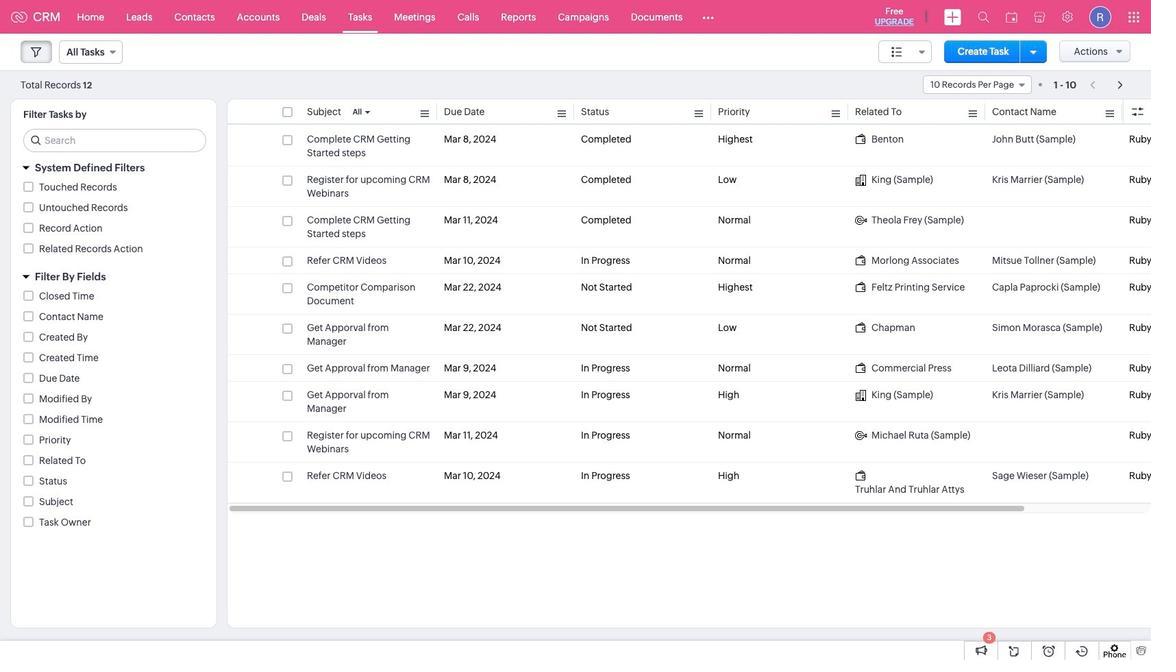 Task type: locate. For each thing, give the bounding box(es) containing it.
Search text field
[[24, 130, 206, 152]]

create menu image
[[945, 9, 962, 25]]

search element
[[970, 0, 998, 34]]

size image
[[892, 46, 903, 58]]

profile element
[[1082, 0, 1120, 33]]

row group
[[228, 126, 1152, 503]]

None field
[[59, 40, 123, 64], [879, 40, 933, 63], [924, 75, 1033, 94], [59, 40, 123, 64], [924, 75, 1033, 94]]



Task type: describe. For each thing, give the bounding box(es) containing it.
create menu element
[[937, 0, 970, 33]]

none field size
[[879, 40, 933, 63]]

search image
[[978, 11, 990, 23]]

Other Modules field
[[694, 6, 724, 28]]

logo image
[[11, 11, 27, 22]]

calendar image
[[1007, 11, 1018, 22]]

profile image
[[1090, 6, 1112, 28]]



